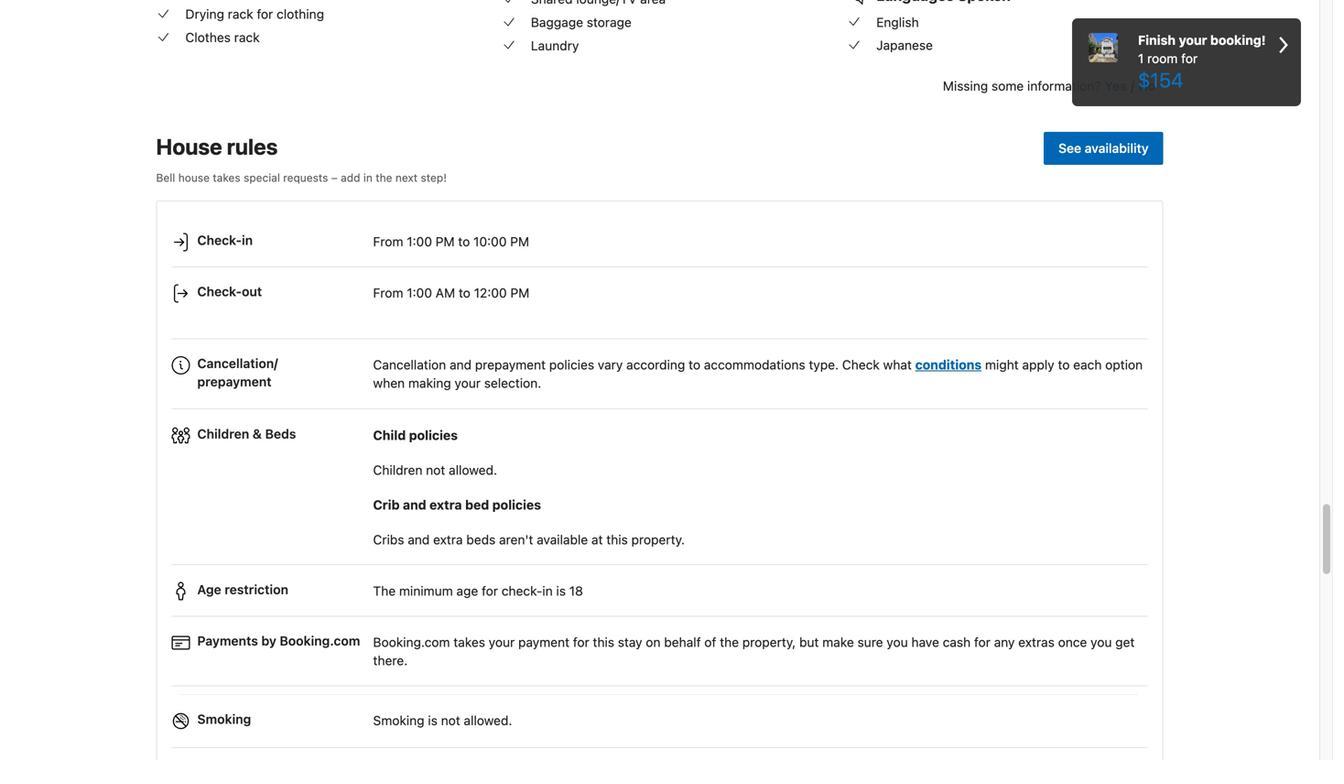 Task type: vqa. For each thing, say whether or not it's contained in the screenshot.
the top prepayment
yes



Task type: describe. For each thing, give the bounding box(es) containing it.
cancellation and prepayment policies vary according to accommodations type. check what conditions
[[373, 357, 982, 372]]

1 horizontal spatial prepayment
[[475, 357, 546, 372]]

beds
[[466, 532, 496, 547]]

vary
[[598, 357, 623, 372]]

of
[[705, 635, 717, 650]]

cash
[[943, 635, 971, 650]]

clothes rack
[[185, 30, 260, 45]]

what
[[883, 357, 912, 372]]

availability
[[1085, 140, 1149, 155]]

requests
[[283, 171, 328, 184]]

finish your booking! 1 room for $154
[[1138, 33, 1266, 92]]

crib
[[373, 497, 400, 512]]

age
[[197, 582, 221, 597]]

storage
[[587, 15, 632, 30]]

18
[[569, 583, 583, 599]]

yes
[[1105, 78, 1127, 93]]

check-out
[[197, 284, 262, 299]]

crib and extra bed policies
[[373, 497, 541, 512]]

cancellation/ prepayment
[[197, 356, 278, 389]]

2 vertical spatial policies
[[492, 497, 541, 512]]

1 horizontal spatial is
[[556, 583, 566, 599]]

–
[[331, 171, 338, 184]]

might
[[985, 357, 1019, 372]]

check
[[842, 357, 880, 372]]

when
[[373, 376, 405, 391]]

have
[[912, 635, 940, 650]]

conditions
[[916, 357, 982, 372]]

and for cribs
[[408, 532, 430, 547]]

1 vertical spatial not
[[441, 713, 460, 728]]

0 vertical spatial allowed.
[[449, 462, 497, 477]]

0 horizontal spatial is
[[428, 713, 438, 728]]

information?
[[1028, 78, 1101, 93]]

check- for out
[[197, 284, 242, 299]]

your inside might apply to each option when making your selection.
[[455, 376, 481, 391]]

at
[[592, 532, 603, 547]]

laundry
[[531, 38, 579, 53]]

stay
[[618, 635, 643, 650]]

house rules
[[156, 134, 278, 159]]

selection.
[[484, 376, 541, 391]]

no
[[1139, 78, 1156, 93]]

0 horizontal spatial policies
[[409, 428, 458, 443]]

clothes
[[185, 30, 231, 45]]

from for from 1:00 pm to 10:00 pm
[[373, 234, 403, 249]]

12:00 pm
[[474, 286, 530, 301]]

1 horizontal spatial in
[[363, 171, 373, 184]]

aren't
[[499, 532, 533, 547]]

0 vertical spatial this
[[607, 532, 628, 547]]

takes inside the booking.com takes your payment for this stay on behalf of the property, but make sure you have cash for any extras once you get there.
[[454, 635, 485, 650]]

no button
[[1139, 77, 1156, 95]]

yes button
[[1105, 77, 1127, 95]]

baggage
[[531, 15, 583, 30]]

any
[[994, 635, 1015, 650]]

to right the according
[[689, 357, 701, 372]]

$154
[[1138, 68, 1184, 92]]

missing some information? yes / no
[[943, 78, 1156, 93]]

the
[[373, 583, 396, 599]]

smoking is not allowed.
[[373, 713, 512, 728]]

extras
[[1019, 635, 1055, 650]]

room
[[1148, 51, 1178, 66]]

and for crib
[[403, 497, 426, 512]]

the minimum age for check-in is 18
[[373, 583, 583, 599]]

1:00 pm
[[407, 234, 455, 249]]

smoking for smoking is not allowed.
[[373, 713, 425, 728]]

2 you from the left
[[1091, 635, 1112, 650]]

cribs and extra beds aren't available at this property.
[[373, 532, 685, 547]]

step!
[[421, 171, 447, 184]]

there.
[[373, 653, 408, 668]]

see availability
[[1059, 140, 1149, 155]]

english
[[877, 15, 919, 30]]

property,
[[743, 635, 796, 650]]

apply
[[1023, 357, 1055, 372]]

some
[[992, 78, 1024, 93]]

for left any
[[974, 635, 991, 650]]

check-
[[502, 583, 543, 599]]

1 vertical spatial allowed.
[[464, 713, 512, 728]]

1
[[1138, 51, 1144, 66]]

by
[[261, 633, 276, 649]]

1 vertical spatial in
[[242, 233, 253, 248]]

for inside finish your booking! 1 room for $154
[[1182, 51, 1198, 66]]

to for apply
[[1058, 357, 1070, 372]]

drying rack for clothing
[[185, 7, 324, 22]]

restriction
[[225, 582, 288, 597]]

from 1:00 am to 12:00 pm
[[373, 286, 530, 301]]

child
[[373, 428, 406, 443]]

next
[[396, 171, 418, 184]]

children for children & beds
[[197, 426, 249, 441]]

from 1:00 pm to 10:00 pm
[[373, 234, 529, 249]]

for right payment
[[573, 635, 590, 650]]

house
[[178, 171, 210, 184]]

the inside the booking.com takes your payment for this stay on behalf of the property, but make sure you have cash for any extras once you get there.
[[720, 635, 739, 650]]

and for cancellation
[[450, 357, 472, 372]]

0 vertical spatial policies
[[549, 357, 594, 372]]



Task type: locate. For each thing, give the bounding box(es) containing it.
0 vertical spatial children
[[197, 426, 249, 441]]

1 vertical spatial policies
[[409, 428, 458, 443]]

special
[[244, 171, 280, 184]]

2 horizontal spatial in
[[542, 583, 553, 599]]

make
[[823, 635, 854, 650]]

prepayment
[[475, 357, 546, 372], [197, 374, 272, 389]]

payments
[[197, 633, 258, 649]]

allowed.
[[449, 462, 497, 477], [464, 713, 512, 728]]

the left the next
[[376, 171, 392, 184]]

booking.com
[[280, 633, 360, 649], [373, 635, 450, 650]]

from for from 1:00 am to 12:00 pm
[[373, 286, 403, 301]]

extra for beds
[[433, 532, 463, 547]]

from left 1:00 pm
[[373, 234, 403, 249]]

takes down the house rules
[[213, 171, 241, 184]]

check- down check-in
[[197, 284, 242, 299]]

clothing
[[277, 7, 324, 22]]

option
[[1106, 357, 1143, 372]]

smoking for smoking
[[197, 712, 251, 727]]

your inside the booking.com takes your payment for this stay on behalf of the property, but make sure you have cash for any extras once you get there.
[[489, 635, 515, 650]]

making
[[408, 376, 451, 391]]

check- up check-out
[[197, 233, 242, 248]]

0 horizontal spatial the
[[376, 171, 392, 184]]

for left clothing
[[257, 7, 273, 22]]

1 you from the left
[[887, 635, 908, 650]]

and up making at the left of page
[[450, 357, 472, 372]]

baggage storage
[[531, 15, 632, 30]]

1 vertical spatial and
[[403, 497, 426, 512]]

2 horizontal spatial your
[[1179, 33, 1208, 48]]

type.
[[809, 357, 839, 372]]

2 vertical spatial in
[[542, 583, 553, 599]]

1 horizontal spatial your
[[489, 635, 515, 650]]

out
[[242, 284, 262, 299]]

bell
[[156, 171, 175, 184]]

0 vertical spatial and
[[450, 357, 472, 372]]

1 vertical spatial extra
[[433, 532, 463, 547]]

for right "room"
[[1182, 51, 1198, 66]]

not
[[426, 462, 445, 477], [441, 713, 460, 728]]

0 vertical spatial in
[[363, 171, 373, 184]]

1 vertical spatial from
[[373, 286, 403, 301]]

0 horizontal spatial children
[[197, 426, 249, 441]]

prepayment inside cancellation/ prepayment
[[197, 374, 272, 389]]

your left payment
[[489, 635, 515, 650]]

0 horizontal spatial your
[[455, 376, 481, 391]]

cancellation
[[373, 357, 446, 372]]

you
[[887, 635, 908, 650], [1091, 635, 1112, 650]]

2 vertical spatial your
[[489, 635, 515, 650]]

bell house takes special requests – add in the next step!
[[156, 171, 447, 184]]

children left &
[[197, 426, 249, 441]]

1:00 am
[[407, 286, 455, 301]]

1 from from the top
[[373, 234, 403, 249]]

in up out
[[242, 233, 253, 248]]

1 vertical spatial this
[[593, 635, 615, 650]]

minimum
[[399, 583, 453, 599]]

2 from from the top
[[373, 286, 403, 301]]

to
[[458, 234, 470, 249], [459, 286, 471, 301], [689, 357, 701, 372], [1058, 357, 1070, 372]]

check-
[[197, 233, 242, 248], [197, 284, 242, 299]]

1 vertical spatial rack
[[234, 30, 260, 45]]

rightchevron image
[[1279, 31, 1289, 59]]

in right "add"
[[363, 171, 373, 184]]

takes down age
[[454, 635, 485, 650]]

1 horizontal spatial takes
[[454, 635, 485, 650]]

from left 1:00 am
[[373, 286, 403, 301]]

get
[[1116, 635, 1135, 650]]

children & beds
[[197, 426, 296, 441]]

takes
[[213, 171, 241, 184], [454, 635, 485, 650]]

0 horizontal spatial in
[[242, 233, 253, 248]]

0 vertical spatial is
[[556, 583, 566, 599]]

0 vertical spatial takes
[[213, 171, 241, 184]]

1 horizontal spatial booking.com
[[373, 635, 450, 650]]

your inside finish your booking! 1 room for $154
[[1179, 33, 1208, 48]]

1 check- from the top
[[197, 233, 242, 248]]

to left each
[[1058, 357, 1070, 372]]

child policies
[[373, 428, 458, 443]]

1 vertical spatial is
[[428, 713, 438, 728]]

bed
[[465, 497, 489, 512]]

extra for bed
[[430, 497, 462, 512]]

this right at
[[607, 532, 628, 547]]

prepayment up selection.
[[475, 357, 546, 372]]

0 horizontal spatial smoking
[[197, 712, 251, 727]]

policies
[[549, 357, 594, 372], [409, 428, 458, 443], [492, 497, 541, 512]]

extra left bed
[[430, 497, 462, 512]]

to for 1:00 am
[[459, 286, 471, 301]]

0 horizontal spatial you
[[887, 635, 908, 650]]

your
[[1179, 33, 1208, 48], [455, 376, 481, 391], [489, 635, 515, 650]]

0 horizontal spatial takes
[[213, 171, 241, 184]]

smoking down 'there.'
[[373, 713, 425, 728]]

children for children not allowed.
[[373, 462, 423, 477]]

0 vertical spatial from
[[373, 234, 403, 249]]

rack for clothes
[[234, 30, 260, 45]]

rack up clothes rack
[[228, 7, 253, 22]]

finish
[[1138, 33, 1176, 48]]

1 vertical spatial prepayment
[[197, 374, 272, 389]]

and
[[450, 357, 472, 372], [403, 497, 426, 512], [408, 532, 430, 547]]

the right of
[[720, 635, 739, 650]]

0 vertical spatial rack
[[228, 7, 253, 22]]

1 horizontal spatial the
[[720, 635, 739, 650]]

check- for in
[[197, 233, 242, 248]]

to right 1:00 am
[[459, 286, 471, 301]]

rack for drying
[[228, 7, 253, 22]]

to inside might apply to each option when making your selection.
[[1058, 357, 1070, 372]]

your right finish
[[1179, 33, 1208, 48]]

booking.com takes your payment for this stay on behalf of the property, but make sure you have cash for any extras once you get there.
[[373, 635, 1135, 668]]

age
[[457, 583, 478, 599]]

prepayment down the cancellation/
[[197, 374, 272, 389]]

0 vertical spatial prepayment
[[475, 357, 546, 372]]

add
[[341, 171, 360, 184]]

is
[[556, 583, 566, 599], [428, 713, 438, 728]]

your right making at the left of page
[[455, 376, 481, 391]]

1 horizontal spatial policies
[[492, 497, 541, 512]]

0 vertical spatial your
[[1179, 33, 1208, 48]]

in left 18
[[542, 583, 553, 599]]

but
[[800, 635, 819, 650]]

available
[[537, 532, 588, 547]]

0 vertical spatial check-
[[197, 233, 242, 248]]

payment
[[518, 635, 570, 650]]

policies up children not allowed. at the left bottom of page
[[409, 428, 458, 443]]

0 vertical spatial the
[[376, 171, 392, 184]]

policies up aren't
[[492, 497, 541, 512]]

from
[[373, 234, 403, 249], [373, 286, 403, 301]]

1 horizontal spatial children
[[373, 462, 423, 477]]

see
[[1059, 140, 1082, 155]]

for
[[257, 7, 273, 22], [1182, 51, 1198, 66], [482, 583, 498, 599], [573, 635, 590, 650], [974, 635, 991, 650]]

0 vertical spatial extra
[[430, 497, 462, 512]]

2 horizontal spatial policies
[[549, 357, 594, 372]]

payments by booking.com
[[197, 633, 360, 649]]

cancellation/
[[197, 356, 278, 371]]

1 horizontal spatial smoking
[[373, 713, 425, 728]]

1 vertical spatial takes
[[454, 635, 485, 650]]

0 vertical spatial not
[[426, 462, 445, 477]]

children down child
[[373, 462, 423, 477]]

this inside the booking.com takes your payment for this stay on behalf of the property, but make sure you have cash for any extras once you get there.
[[593, 635, 615, 650]]

in
[[363, 171, 373, 184], [242, 233, 253, 248], [542, 583, 553, 599]]

smoking down payments
[[197, 712, 251, 727]]

2 check- from the top
[[197, 284, 242, 299]]

property.
[[632, 532, 685, 547]]

1 vertical spatial your
[[455, 376, 481, 391]]

booking!
[[1211, 33, 1266, 48]]

/
[[1131, 78, 1135, 93]]

booking.com up 'there.'
[[373, 635, 450, 650]]

each
[[1074, 357, 1102, 372]]

for right age
[[482, 583, 498, 599]]

rules
[[227, 134, 278, 159]]

1 vertical spatial check-
[[197, 284, 242, 299]]

0 horizontal spatial booking.com
[[280, 633, 360, 649]]

this left stay
[[593, 635, 615, 650]]

you right sure
[[887, 635, 908, 650]]

japanese
[[877, 38, 933, 53]]

rack down 'drying rack for clothing'
[[234, 30, 260, 45]]

extra left beds
[[433, 532, 463, 547]]

according
[[627, 357, 685, 372]]

house
[[156, 134, 222, 159]]

booking.com inside the booking.com takes your payment for this stay on behalf of the property, but make sure you have cash for any extras once you get there.
[[373, 635, 450, 650]]

conditions link
[[916, 357, 982, 372]]

to for 1:00 pm
[[458, 234, 470, 249]]

0 horizontal spatial prepayment
[[197, 374, 272, 389]]

1 vertical spatial children
[[373, 462, 423, 477]]

on
[[646, 635, 661, 650]]

might apply to each option when making your selection.
[[373, 357, 1143, 391]]

you left get
[[1091, 635, 1112, 650]]

&
[[253, 426, 262, 441]]

10:00 pm
[[474, 234, 529, 249]]

1 vertical spatial the
[[720, 635, 739, 650]]

age restriction
[[197, 582, 288, 597]]

policies left vary
[[549, 357, 594, 372]]

accommodations
[[704, 357, 806, 372]]

and right crib
[[403, 497, 426, 512]]

behalf
[[664, 635, 701, 650]]

1 horizontal spatial you
[[1091, 635, 1112, 650]]

to right 1:00 pm
[[458, 234, 470, 249]]

2 vertical spatial and
[[408, 532, 430, 547]]

and right cribs
[[408, 532, 430, 547]]

booking.com right by
[[280, 633, 360, 649]]

beds
[[265, 426, 296, 441]]



